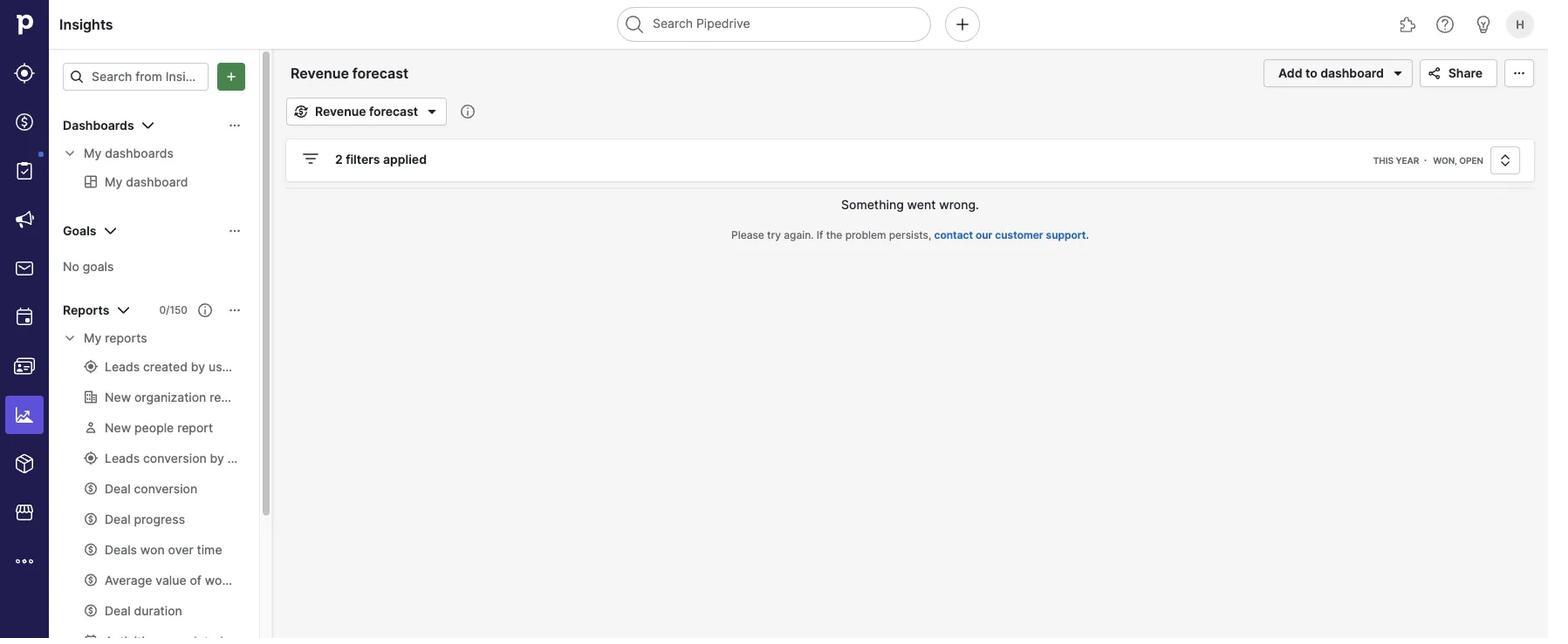 Task type: describe. For each thing, give the bounding box(es) containing it.
share
[[1448, 66, 1483, 81]]

color primary image inside 'revenue forecast' button
[[291, 105, 312, 119]]

won, open
[[1433, 155, 1484, 166]]

add to dashboard button
[[1264, 59, 1413, 87]]

activities image
[[14, 307, 35, 328]]

quick add image
[[952, 14, 973, 35]]

campaigns image
[[14, 209, 35, 230]]

persists,
[[889, 229, 931, 242]]

more image
[[14, 552, 35, 572]]

the
[[826, 229, 843, 242]]

please
[[731, 229, 764, 242]]

sales inbox image
[[14, 258, 35, 279]]

something
[[841, 197, 904, 212]]

2 filters applied
[[335, 152, 427, 167]]

add to dashboard
[[1278, 66, 1384, 81]]

add
[[1278, 66, 1302, 81]]

dashboards inside button
[[63, 118, 134, 133]]

applied
[[383, 152, 427, 167]]

to
[[1305, 66, 1318, 81]]

this year
[[1373, 155, 1419, 166]]

my dashboards
[[84, 146, 174, 161]]

goals button
[[49, 217, 259, 245]]

color secondary image for my reports
[[63, 332, 77, 346]]

contact our customer support. link
[[934, 229, 1089, 242]]

support.
[[1046, 229, 1089, 242]]

insights
[[59, 16, 113, 33]]

please try again. if the problem persists, contact our customer support.
[[731, 229, 1089, 242]]

filters
[[346, 152, 380, 167]]

color secondary image for my dashboards
[[63, 147, 77, 161]]

color primary image inside goals button
[[100, 221, 121, 242]]

color primary image inside goals button
[[228, 224, 242, 238]]

dashboards button
[[49, 112, 259, 140]]

0/150
[[159, 304, 188, 317]]

1 vertical spatial dashboards
[[105, 146, 174, 161]]

my for my dashboards
[[84, 146, 102, 161]]

color primary image right 0/150
[[228, 304, 242, 318]]

revenue
[[315, 104, 366, 119]]

quick help image
[[1435, 14, 1456, 35]]

color undefined image
[[14, 161, 35, 182]]

color primary image inside add to dashboard button
[[1387, 63, 1408, 84]]

1 vertical spatial goals
[[83, 259, 114, 274]]

info image
[[461, 105, 475, 119]]

color primary inverted image
[[221, 70, 242, 84]]

leads image
[[14, 63, 35, 84]]



Task type: locate. For each thing, give the bounding box(es) containing it.
went
[[907, 197, 936, 212]]

goals right no
[[83, 259, 114, 274]]

if
[[817, 229, 823, 242]]

reports up my reports
[[63, 303, 109, 318]]

our
[[976, 229, 993, 242]]

open
[[1459, 155, 1484, 166]]

goals
[[63, 224, 96, 239], [83, 259, 114, 274]]

Revenue forecast field
[[286, 62, 435, 85]]

customer
[[995, 229, 1043, 242]]

color primary image inside share button
[[1424, 66, 1445, 80]]

color secondary image left my reports
[[63, 332, 77, 346]]

goals up no
[[63, 224, 96, 239]]

wrong.
[[939, 197, 979, 212]]

color primary image inside 'revenue forecast' button
[[422, 101, 443, 122]]

color primary image up my dashboards
[[138, 115, 158, 136]]

1 color secondary image from the top
[[63, 147, 77, 161]]

share button
[[1420, 59, 1498, 87]]

0 vertical spatial reports
[[63, 303, 109, 318]]

color primary image
[[70, 70, 84, 84], [291, 105, 312, 119], [138, 115, 158, 136], [1495, 154, 1516, 168], [100, 221, 121, 242], [228, 304, 242, 318]]

revenue forecast button
[[286, 98, 447, 126]]

deals image
[[14, 112, 35, 133]]

menu
[[0, 0, 49, 639]]

contact
[[934, 229, 973, 242]]

dashboards
[[63, 118, 134, 133], [105, 146, 174, 161]]

color primary image up no goals at left top
[[100, 221, 121, 242]]

reports
[[63, 303, 109, 318], [105, 331, 147, 346]]

insights image
[[14, 405, 35, 426]]

dashboards up my dashboards
[[63, 118, 134, 133]]

my
[[84, 146, 102, 161], [84, 331, 102, 346]]

marketplace image
[[14, 503, 35, 524]]

no goals
[[63, 259, 114, 274]]

color primary image inside the dashboards button
[[228, 119, 242, 133]]

color primary image right leads image
[[70, 70, 84, 84]]

Search from Insights text field
[[63, 63, 209, 91]]

year
[[1396, 155, 1419, 166]]

0 vertical spatial color secondary image
[[63, 147, 77, 161]]

dashboard
[[1321, 66, 1384, 81]]

color primary image
[[1387, 63, 1408, 84], [1424, 66, 1445, 80], [1509, 66, 1530, 80], [422, 101, 443, 122], [228, 119, 242, 133], [300, 148, 321, 169], [228, 224, 242, 238], [113, 300, 134, 321], [198, 304, 212, 318]]

color secondary image right color undefined icon
[[63, 147, 77, 161]]

my down the dashboards button
[[84, 146, 102, 161]]

products image
[[14, 454, 35, 475]]

something went wrong.
[[841, 197, 979, 212]]

dashboards down the dashboards button
[[105, 146, 174, 161]]

no
[[63, 259, 79, 274]]

1 my from the top
[[84, 146, 102, 161]]

h
[[1516, 17, 1524, 31]]

color primary image inside the dashboards button
[[138, 115, 158, 136]]

again.
[[784, 229, 814, 242]]

2 my from the top
[[84, 331, 102, 346]]

forecast
[[369, 104, 418, 119]]

my for my reports
[[84, 331, 102, 346]]

1 vertical spatial color secondary image
[[63, 332, 77, 346]]

0 vertical spatial goals
[[63, 224, 96, 239]]

try
[[767, 229, 781, 242]]

2
[[335, 152, 343, 167]]

color primary image right open
[[1495, 154, 1516, 168]]

color secondary image
[[63, 147, 77, 161], [63, 332, 77, 346]]

1 vertical spatial my
[[84, 331, 102, 346]]

2 color secondary image from the top
[[63, 332, 77, 346]]

my reports
[[84, 331, 147, 346]]

revenue forecast
[[315, 104, 418, 119]]

goals inside button
[[63, 224, 96, 239]]

Search Pipedrive field
[[617, 7, 931, 42]]

1 vertical spatial reports
[[105, 331, 147, 346]]

won,
[[1433, 155, 1457, 166]]

color primary image left revenue
[[291, 105, 312, 119]]

h button
[[1503, 7, 1538, 42]]

problem
[[845, 229, 886, 242]]

contacts image
[[14, 356, 35, 377]]

0 vertical spatial dashboards
[[63, 118, 134, 133]]

sales assistant image
[[1473, 14, 1494, 35]]

home image
[[11, 11, 38, 38]]

this
[[1373, 155, 1394, 166]]

0 vertical spatial my
[[84, 146, 102, 161]]

my down no goals at left top
[[84, 331, 102, 346]]

reports down no goals at left top
[[105, 331, 147, 346]]

menu item
[[0, 391, 49, 440]]



Task type: vqa. For each thing, say whether or not it's contained in the screenshot.
the bottommost Tasks
no



